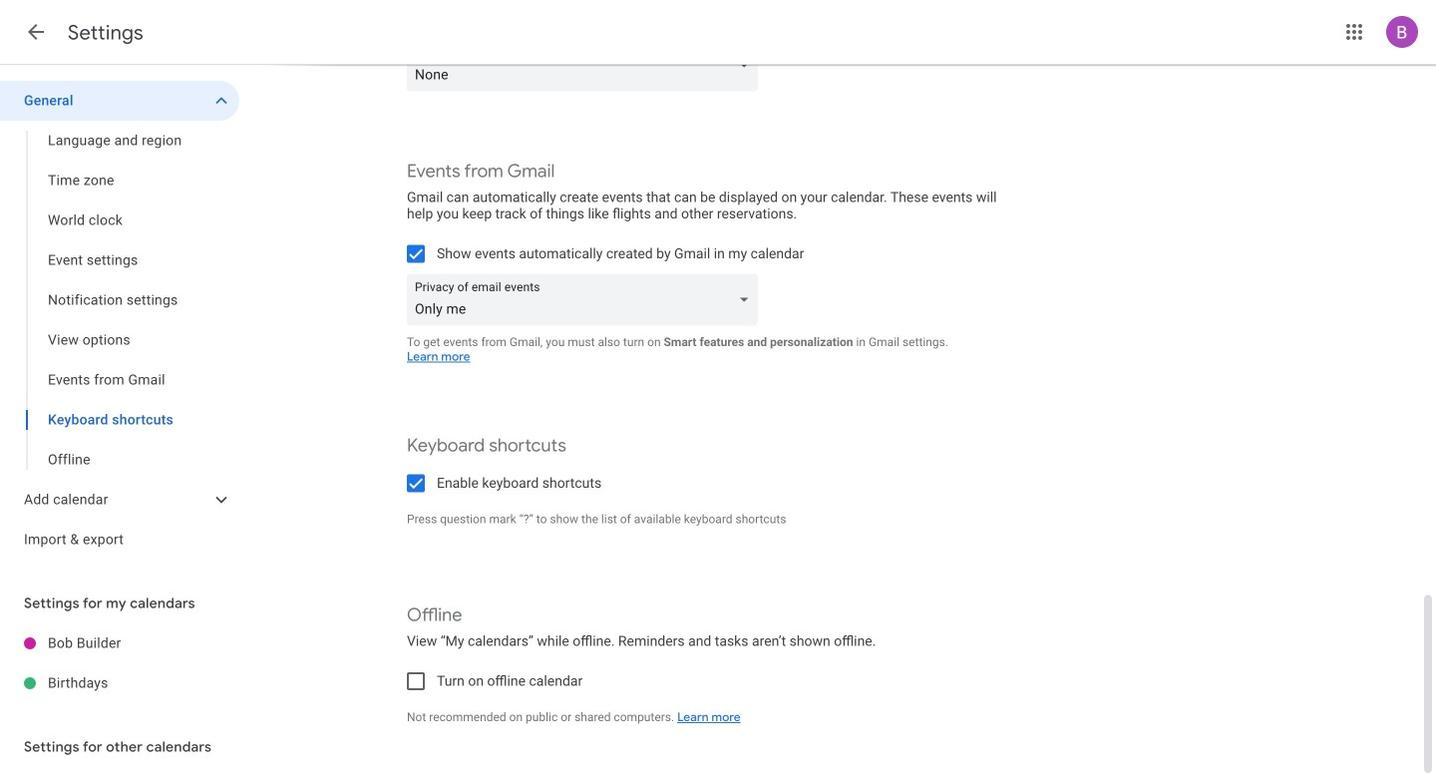 Task type: locate. For each thing, give the bounding box(es) containing it.
0 vertical spatial tree
[[0, 81, 239, 560]]

heading
[[68, 20, 143, 45]]

bob builder tree item
[[0, 623, 239, 663]]

1 tree from the top
[[0, 81, 239, 560]]

None field
[[407, 39, 766, 91], [407, 274, 766, 326], [407, 39, 766, 91], [407, 274, 766, 326]]

1 vertical spatial tree
[[0, 623, 239, 703]]

group
[[0, 121, 239, 480]]

tree
[[0, 81, 239, 560], [0, 623, 239, 703]]



Task type: describe. For each thing, give the bounding box(es) containing it.
2 tree from the top
[[0, 623, 239, 703]]

general tree item
[[0, 81, 239, 121]]

go back image
[[24, 20, 48, 44]]

birthdays tree item
[[0, 663, 239, 703]]



Task type: vqa. For each thing, say whether or not it's contained in the screenshot.
tree
yes



